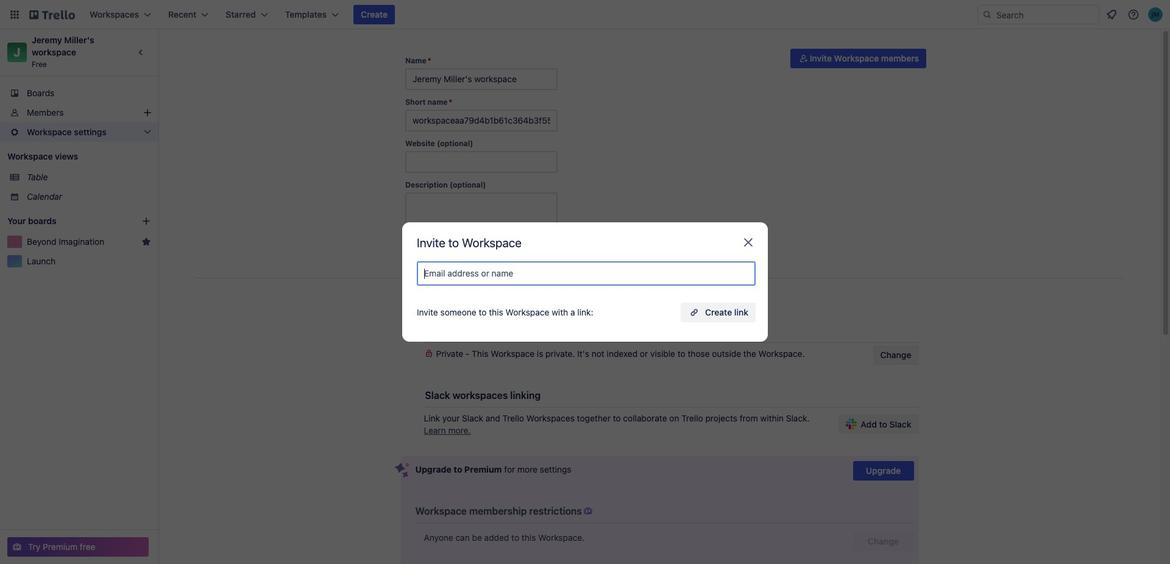 Task type: vqa. For each thing, say whether or not it's contained in the screenshot.
the Edit link
no



Task type: locate. For each thing, give the bounding box(es) containing it.
0 horizontal spatial *
[[428, 56, 431, 65]]

boards link
[[0, 84, 159, 103]]

to inside link your slack and trello workspaces together to collaborate on trello projects from within slack. learn more.
[[613, 413, 621, 424]]

create inside button
[[361, 9, 388, 20]]

slack for link
[[462, 413, 483, 424]]

indexed
[[607, 349, 638, 359]]

1 horizontal spatial create
[[705, 307, 732, 318]]

change button
[[873, 346, 919, 365], [853, 532, 914, 552]]

0 vertical spatial workspace.
[[759, 349, 805, 359]]

and
[[486, 413, 500, 424]]

slack up link
[[425, 390, 450, 401]]

(optional)
[[437, 139, 473, 148], [450, 180, 486, 190]]

create for create link
[[705, 307, 732, 318]]

1 horizontal spatial premium
[[464, 465, 502, 475]]

cancel button
[[442, 234, 484, 254]]

0 vertical spatial invite
[[810, 53, 832, 63]]

premium right "try"
[[43, 542, 78, 552]]

workspace views
[[7, 151, 78, 162]]

*
[[428, 56, 431, 65], [449, 98, 453, 107]]

(optional) right website
[[437, 139, 473, 148]]

0 horizontal spatial upgrade
[[415, 465, 452, 475]]

sparkle image
[[395, 463, 410, 479]]

those
[[688, 349, 710, 359]]

settings right more
[[540, 465, 572, 475]]

not
[[592, 349, 605, 359]]

1 horizontal spatial upgrade
[[866, 466, 901, 476]]

Email address or name text field
[[424, 265, 753, 282]]

invite for invite someone to this workspace with a link:
[[417, 307, 438, 318]]

someone
[[440, 307, 477, 318]]

0 vertical spatial settings
[[489, 298, 535, 312]]

add to slack link
[[839, 415, 919, 435]]

0 horizontal spatial premium
[[43, 542, 78, 552]]

beyond
[[27, 237, 56, 247]]

trello
[[503, 413, 524, 424], [682, 413, 703, 424]]

short name *
[[405, 98, 453, 107]]

try
[[28, 542, 40, 552]]

slack
[[425, 390, 450, 401], [462, 413, 483, 424], [890, 419, 912, 430]]

slack right add
[[890, 419, 912, 430]]

description (optional)
[[405, 180, 486, 190]]

premium
[[464, 465, 502, 475], [43, 542, 78, 552]]

1 vertical spatial (optional)
[[450, 180, 486, 190]]

0 horizontal spatial create
[[361, 9, 388, 20]]

1 vertical spatial premium
[[43, 542, 78, 552]]

upgrade right the sparkle icon on the bottom left
[[415, 465, 452, 475]]

link
[[424, 413, 440, 424]]

0 horizontal spatial trello
[[503, 413, 524, 424]]

1 vertical spatial change
[[868, 536, 899, 547]]

0 horizontal spatial workspace.
[[538, 533, 585, 543]]

trello right on
[[682, 413, 703, 424]]

0 vertical spatial (optional)
[[437, 139, 473, 148]]

slack.
[[786, 413, 810, 424]]

0 vertical spatial sm image
[[798, 52, 810, 65]]

j link
[[7, 43, 27, 62]]

1 horizontal spatial settings
[[540, 465, 572, 475]]

table
[[27, 172, 48, 182]]

anyone
[[424, 533, 453, 543]]

0 notifications image
[[1105, 7, 1119, 22]]

this right added
[[522, 533, 536, 543]]

None text field
[[405, 68, 558, 90], [405, 193, 558, 227], [405, 68, 558, 90], [405, 193, 558, 227]]

1 vertical spatial *
[[449, 98, 453, 107]]

calendar
[[27, 191, 62, 202]]

to right add
[[879, 419, 888, 430]]

invite
[[810, 53, 832, 63], [417, 236, 446, 250], [417, 307, 438, 318]]

invite workspace members button
[[791, 49, 927, 68]]

1 vertical spatial create
[[705, 307, 732, 318]]

learn more. link
[[424, 426, 471, 436]]

1 vertical spatial settings
[[540, 465, 572, 475]]

1 horizontal spatial slack
[[462, 413, 483, 424]]

1 horizontal spatial workspace.
[[759, 349, 805, 359]]

to right save
[[448, 236, 459, 250]]

workspace. right "the"
[[759, 349, 805, 359]]

to right together
[[613, 413, 621, 424]]

1 horizontal spatial this
[[522, 533, 536, 543]]

None text field
[[405, 110, 558, 132], [405, 151, 558, 173], [405, 110, 558, 132], [405, 151, 558, 173]]

create
[[361, 9, 388, 20], [705, 307, 732, 318]]

workspace.
[[759, 349, 805, 359], [538, 533, 585, 543]]

sm image
[[798, 52, 810, 65], [582, 505, 594, 518]]

1 horizontal spatial *
[[449, 98, 453, 107]]

0 vertical spatial change button
[[873, 346, 919, 365]]

slack up more.
[[462, 413, 483, 424]]

1 vertical spatial invite
[[417, 236, 446, 250]]

upgrade
[[415, 465, 452, 475], [866, 466, 901, 476]]

upgrade button
[[853, 461, 914, 481]]

on
[[670, 413, 679, 424]]

settings left with
[[489, 298, 535, 312]]

link your slack and trello workspaces together to collaborate on trello projects from within slack. learn more.
[[424, 413, 810, 436]]

0 vertical spatial change
[[881, 350, 912, 360]]

website
[[405, 139, 435, 148]]

create link button
[[681, 303, 756, 322]]

sm image inside "invite workspace members" button
[[798, 52, 810, 65]]

settings
[[489, 298, 535, 312], [540, 465, 572, 475]]

can
[[456, 533, 470, 543]]

(optional) for description (optional)
[[450, 180, 486, 190]]

this right someone at the left bottom
[[489, 307, 503, 318]]

premium left for
[[464, 465, 502, 475]]

private - this workspace is private. it's not indexed or visible to those outside the workspace.
[[436, 349, 805, 359]]

workspace. down restrictions
[[538, 533, 585, 543]]

trello right and
[[503, 413, 524, 424]]

0 horizontal spatial this
[[489, 307, 503, 318]]

a
[[571, 307, 575, 318]]

jeremy miller (jeremymiller198) image
[[1149, 7, 1163, 22]]

0 horizontal spatial sm image
[[582, 505, 594, 518]]

invite inside "invite workspace members" button
[[810, 53, 832, 63]]

primary element
[[0, 0, 1170, 29]]

0 horizontal spatial slack
[[425, 390, 450, 401]]

0 vertical spatial create
[[361, 9, 388, 20]]

slack inside link your slack and trello workspaces together to collaborate on trello projects from within slack. learn more.
[[462, 413, 483, 424]]

slack for add
[[890, 419, 912, 430]]

membership
[[469, 506, 527, 517]]

workspaces
[[453, 390, 508, 401]]

slack workspaces linking
[[425, 390, 541, 401]]

members
[[27, 107, 64, 118]]

upgrade down add to slack link
[[866, 466, 901, 476]]

your boards
[[7, 216, 56, 226]]

create for create
[[361, 9, 388, 20]]

search image
[[983, 10, 992, 20]]

invite to workspace
[[417, 236, 522, 250]]

your boards with 2 items element
[[7, 214, 123, 229]]

(optional) right 'description'
[[450, 180, 486, 190]]

upgrade inside button
[[866, 466, 901, 476]]

create inside button
[[705, 307, 732, 318]]

2 vertical spatial invite
[[417, 307, 438, 318]]

your
[[442, 413, 460, 424]]

2 horizontal spatial slack
[[890, 419, 912, 430]]

2 trello from the left
[[682, 413, 703, 424]]

is
[[537, 349, 543, 359]]

1 horizontal spatial sm image
[[798, 52, 810, 65]]

name
[[405, 56, 427, 65]]

0 horizontal spatial settings
[[489, 298, 535, 312]]

0 vertical spatial this
[[489, 307, 503, 318]]

to right someone at the left bottom
[[479, 307, 487, 318]]

within
[[761, 413, 784, 424]]

invite for invite workspace members
[[810, 53, 832, 63]]

change
[[881, 350, 912, 360], [868, 536, 899, 547]]

beyond imagination
[[27, 237, 104, 247]]

1 horizontal spatial trello
[[682, 413, 703, 424]]



Task type: describe. For each thing, give the bounding box(es) containing it.
name *
[[405, 56, 431, 65]]

name
[[428, 98, 448, 107]]

visible
[[650, 349, 675, 359]]

link:
[[578, 307, 594, 318]]

outside
[[712, 349, 741, 359]]

launch
[[27, 256, 56, 266]]

learn
[[424, 426, 446, 436]]

invite someone to this workspace with a link:
[[417, 307, 594, 318]]

-
[[466, 349, 470, 359]]

private
[[436, 349, 463, 359]]

upgrade for upgrade
[[866, 466, 901, 476]]

members
[[881, 53, 919, 63]]

from
[[740, 413, 758, 424]]

private.
[[546, 349, 575, 359]]

create button
[[354, 5, 395, 24]]

workspaces
[[527, 413, 575, 424]]

invite workspace members
[[810, 53, 919, 63]]

anyone can be added to this workspace.
[[424, 533, 585, 543]]

description
[[405, 180, 448, 190]]

close image
[[741, 235, 756, 250]]

restrictions
[[529, 506, 582, 517]]

it's
[[577, 349, 590, 359]]

be
[[472, 533, 482, 543]]

your
[[7, 216, 26, 226]]

link
[[735, 307, 749, 318]]

upgrade to premium for more settings
[[415, 465, 572, 475]]

jeremy
[[32, 35, 62, 45]]

save
[[413, 238, 432, 249]]

upgrade for upgrade to premium for more settings
[[415, 465, 452, 475]]

switch to… image
[[9, 9, 21, 21]]

projects
[[706, 413, 738, 424]]

workspace navigation collapse icon image
[[133, 44, 150, 61]]

add
[[861, 419, 877, 430]]

jeremy miller's workspace free
[[32, 35, 97, 69]]

try premium free button
[[7, 538, 149, 557]]

workspace
[[32, 47, 76, 57]]

save button
[[405, 234, 439, 254]]

0 vertical spatial premium
[[464, 465, 502, 475]]

together
[[577, 413, 611, 424]]

website (optional)
[[405, 139, 473, 148]]

free
[[80, 542, 95, 552]]

1 vertical spatial this
[[522, 533, 536, 543]]

starred icon image
[[141, 237, 151, 247]]

1 vertical spatial workspace.
[[538, 533, 585, 543]]

jeremy miller's workspace link
[[32, 35, 97, 57]]

premium inside try premium free button
[[43, 542, 78, 552]]

invite for invite to workspace
[[417, 236, 446, 250]]

this
[[472, 349, 489, 359]]

j
[[14, 45, 21, 59]]

or
[[640, 349, 648, 359]]

try premium free
[[28, 542, 95, 552]]

open information menu image
[[1128, 9, 1140, 21]]

to down more.
[[454, 465, 462, 475]]

to right added
[[512, 533, 519, 543]]

views
[[55, 151, 78, 162]]

short
[[405, 98, 426, 107]]

1 vertical spatial change button
[[853, 532, 914, 552]]

Search field
[[992, 5, 1099, 24]]

with
[[552, 307, 568, 318]]

1 trello from the left
[[503, 413, 524, 424]]

more
[[518, 465, 538, 475]]

add board image
[[141, 216, 151, 226]]

imagination
[[59, 237, 104, 247]]

added
[[484, 533, 509, 543]]

(optional) for website (optional)
[[437, 139, 473, 148]]

workspace settings
[[424, 298, 535, 312]]

create link
[[705, 307, 749, 318]]

boards
[[27, 88, 54, 98]]

beyond imagination link
[[27, 236, 137, 248]]

collaborate
[[623, 413, 667, 424]]

miller's
[[64, 35, 94, 45]]

workspace membership restrictions
[[415, 506, 582, 517]]

add to slack
[[861, 419, 912, 430]]

for
[[504, 465, 515, 475]]

workspace inside "invite workspace members" button
[[834, 53, 879, 63]]

linking
[[510, 390, 541, 401]]

to left those
[[678, 349, 686, 359]]

free
[[32, 60, 47, 69]]

the
[[744, 349, 756, 359]]

0 vertical spatial *
[[428, 56, 431, 65]]

calendar link
[[27, 191, 151, 203]]

boards
[[28, 216, 56, 226]]

1 vertical spatial sm image
[[582, 505, 594, 518]]

organizationdetailform element
[[405, 56, 558, 258]]

table link
[[27, 171, 151, 183]]

members link
[[0, 103, 159, 123]]

cancel
[[449, 238, 477, 249]]



